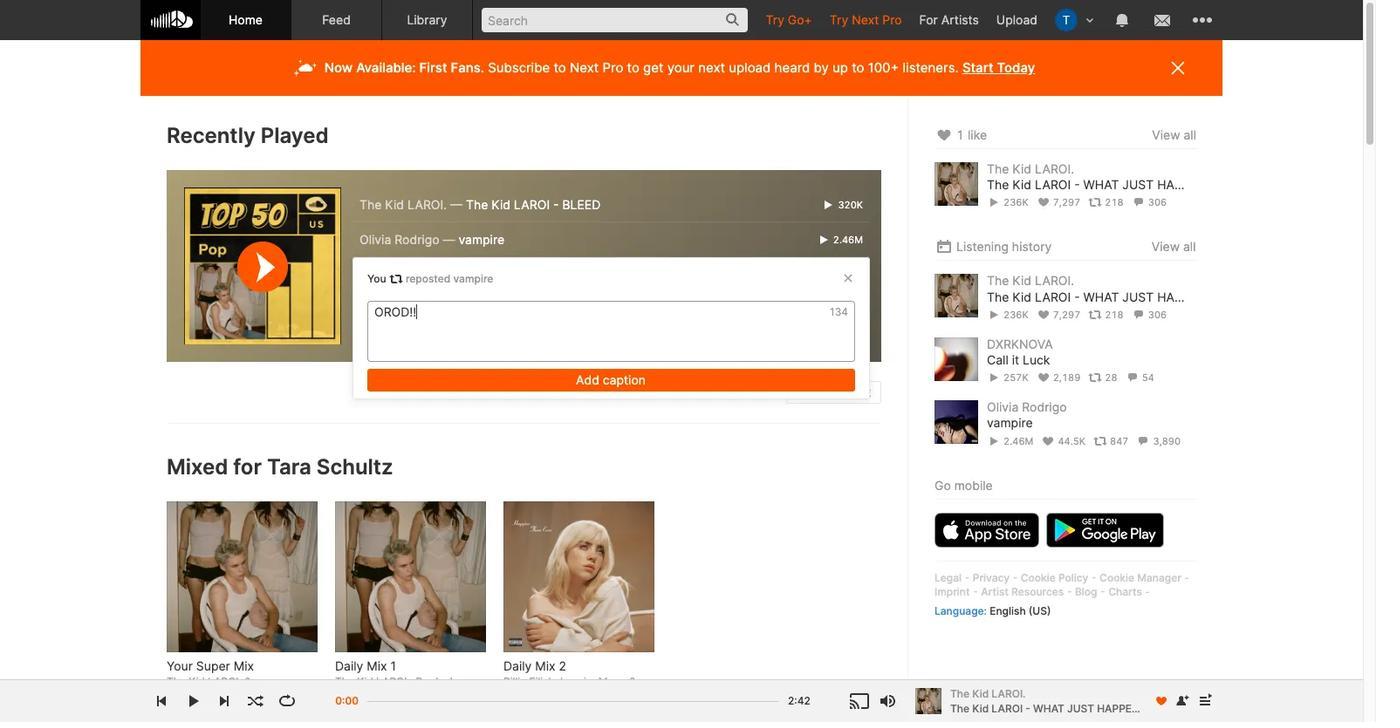 Task type: locate. For each thing, give the bounding box(es) containing it.
... inside daily mix 1 the kid laroi., pardyalone & ...
[[484, 676, 492, 689]]

schultz
[[317, 455, 393, 480]]

1 horizontal spatial 257k
[[1004, 372, 1029, 384]]

1 horizontal spatial luck
[[1023, 353, 1050, 367]]

0 horizontal spatial &
[[245, 676, 251, 689]]

1 vertical spatial view all
[[1152, 239, 1197, 254]]

1 & from the left
[[245, 676, 251, 689]]

cookie
[[1021, 571, 1056, 584], [1100, 571, 1135, 584]]

1 horizontal spatial it
[[1012, 353, 1020, 367]]

218 link
[[1089, 197, 1124, 209], [1089, 309, 1124, 321]]

2 all from the top
[[1184, 239, 1197, 254]]

0 vertical spatial go
[[796, 385, 812, 400]]

1 inside daily mix 1 the kid laroi., pardyalone & ...
[[391, 659, 396, 674]]

next down search 'search box'
[[570, 59, 599, 76]]

1 vertical spatial the kid laroi. the kid laroi - what just happened
[[987, 274, 1223, 304]]

-
[[1075, 177, 1080, 192], [553, 197, 559, 212], [1075, 289, 1080, 304], [553, 302, 559, 317], [1026, 702, 1031, 715]]

0 horizontal spatial try
[[766, 12, 785, 27]]

go for go mobile
[[935, 478, 951, 493]]

1 vertical spatial view
[[1152, 239, 1181, 254]]

the inside 'your super mix the kid laroi. & ...'
[[167, 676, 186, 689]]

dxrknova for —
[[360, 267, 426, 282]]

0 horizontal spatial pro
[[603, 59, 624, 76]]

1 306 from the top
[[1149, 197, 1167, 209]]

1 vertical spatial it
[[1012, 353, 1020, 367]]

go left 'mobile' on the bottom
[[935, 478, 951, 493]]

0 vertical spatial 7,297
[[1053, 197, 1081, 209]]

0 vertical spatial 218
[[1105, 197, 1124, 209]]

0 horizontal spatial go
[[796, 385, 812, 400]]

0 vertical spatial 2.46m
[[831, 234, 863, 246]]

0 horizontal spatial olivia
[[360, 232, 391, 247]]

306
[[1149, 197, 1167, 209], [1149, 309, 1167, 321]]

view for like
[[1152, 127, 1181, 142]]

1 vertical spatial 218
[[1105, 309, 1124, 321]]

just
[[1123, 177, 1154, 192], [1123, 289, 1154, 304], [602, 302, 633, 317], [1068, 702, 1095, 715]]

try right go+
[[830, 12, 849, 27]]

feed link
[[292, 0, 382, 40]]

mix inside daily mix 1 the kid laroi., pardyalone & ...
[[367, 659, 387, 674]]

... inside daily mix 2 billie eilish, kenzie, mooq & ...
[[639, 676, 648, 689]]

pro
[[883, 12, 902, 27], [603, 59, 624, 76]]

legal
[[935, 571, 962, 584]]

pro left for
[[883, 12, 902, 27]]

try go+ link
[[757, 0, 821, 39]]

mix up "eilish," in the left bottom of the page
[[535, 659, 556, 674]]

0 vertical spatial rodrigo
[[395, 232, 440, 247]]

54 link
[[1126, 372, 1155, 384]]

1 track stats element from the top
[[987, 193, 1197, 212]]

⁃ right legal link
[[965, 571, 970, 584]]

1 vertical spatial 7,297
[[1053, 309, 1081, 321]]

all
[[1184, 127, 1197, 142], [1184, 239, 1197, 254]]

next up image
[[1195, 691, 1216, 712]]

0 vertical spatial 218 link
[[1089, 197, 1124, 209]]

0 vertical spatial the kid laroi. link
[[987, 161, 1075, 176]]

1 vertical spatial 7,297 link
[[1037, 309, 1081, 321]]

to left 'get'
[[627, 59, 640, 76]]

mooq
[[598, 676, 627, 689]]

cookie up charts
[[1100, 571, 1135, 584]]

2 mix from the left
[[367, 659, 387, 674]]

manager
[[1138, 571, 1182, 584]]

— down reposted vampire
[[450, 302, 463, 317]]

track stats element containing 257k
[[987, 368, 1197, 388]]

next up 100+
[[852, 12, 879, 27]]

0 vertical spatial view
[[1152, 127, 1181, 142]]

upload
[[729, 59, 771, 76]]

the kid laroi. link down 'like'
[[987, 161, 1075, 176]]

go
[[796, 385, 812, 400], [935, 478, 951, 493]]

2 vertical spatial the kid laroi. link
[[951, 687, 1145, 702]]

257k
[[836, 269, 863, 281], [1004, 372, 1029, 384]]

1 try from the left
[[766, 12, 785, 27]]

rodrigo down 2,189 link
[[1022, 400, 1067, 415]]

3 & from the left
[[630, 676, 636, 689]]

2 218 from the top
[[1105, 309, 1124, 321]]

3 mix from the left
[[535, 659, 556, 674]]

0 horizontal spatial luck
[[481, 267, 508, 282]]

⁃ left the artist
[[973, 586, 979, 599]]

your super mix element
[[167, 502, 318, 653]]

847 link
[[1094, 435, 1129, 447]]

1 horizontal spatial try
[[830, 12, 849, 27]]

olivia up the you at the left top
[[360, 232, 391, 247]]

mix right the super
[[234, 659, 254, 674]]

bleed
[[563, 197, 601, 212]]

legal link
[[935, 571, 962, 584]]

2 & from the left
[[474, 676, 481, 689]]

2 306 from the top
[[1149, 309, 1167, 321]]

listeners.
[[903, 59, 959, 76]]

vampire right reposted
[[453, 273, 493, 286]]

⁃
[[965, 571, 970, 584], [1013, 571, 1018, 584], [1092, 571, 1097, 584], [1185, 571, 1190, 584], [973, 586, 979, 599], [1067, 586, 1073, 599], [1100, 586, 1106, 599], [1145, 586, 1151, 599]]

vampire down olivia rodrigo "link" at the bottom right of page
[[987, 416, 1033, 431]]

daily mix 1 link
[[335, 658, 486, 676]]

3 ... from the left
[[639, 676, 648, 689]]

luck inside dxrknova call it luck
[[1023, 353, 1050, 367]]

vampire down the kid laroi.       — the kid laroi - bleed
[[459, 232, 505, 247]]

daily mix 1 element
[[335, 502, 486, 653]]

0 vertical spatial all
[[1184, 127, 1197, 142]]

1 all from the top
[[1184, 127, 1197, 142]]

2 view from the top
[[1152, 239, 1181, 254]]

try left go+
[[766, 12, 785, 27]]

1 horizontal spatial call
[[987, 353, 1009, 367]]

caption
[[603, 373, 646, 388]]

1 vertical spatial 1
[[391, 659, 396, 674]]

to right up
[[852, 59, 865, 76]]

— down the olivia rodrigo       — vampire
[[429, 267, 441, 282]]

1 horizontal spatial dxrknova
[[987, 337, 1053, 352]]

236k
[[1004, 197, 1029, 209], [836, 303, 863, 316], [1004, 309, 1029, 321]]

get
[[643, 59, 664, 76]]

laroi. down the super
[[208, 676, 242, 689]]

1 vertical spatial 306
[[1149, 309, 1167, 321]]

dxrknova down the olivia rodrigo       — vampire
[[360, 267, 426, 282]]

laroi. down history
[[1035, 274, 1075, 288]]

0 vertical spatial olivia
[[360, 232, 391, 247]]

1 right like image
[[957, 127, 965, 142]]

olivia up vampire link
[[987, 400, 1019, 415]]

daily for daily mix 2
[[504, 659, 532, 674]]

the kid laroi - what just happened element for 1st track stats element from the top
[[935, 162, 979, 206]]

7,297 link up history
[[1037, 197, 1081, 209]]

0 vertical spatial dxrknova
[[360, 267, 426, 282]]

1 7,297 from the top
[[1053, 197, 1081, 209]]

... for daily mix 2
[[639, 676, 648, 689]]

0 vertical spatial 257k
[[836, 269, 863, 281]]

0 vertical spatial vampire
[[459, 232, 505, 247]]

rodrigo
[[395, 232, 440, 247], [1022, 400, 1067, 415]]

1 ... from the left
[[254, 676, 263, 689]]

track stats element
[[987, 193, 1197, 212], [987, 305, 1197, 324], [987, 368, 1197, 388], [987, 432, 1197, 451]]

1 vertical spatial dxrknova
[[987, 337, 1053, 352]]

0 vertical spatial 7,297 link
[[1037, 197, 1081, 209]]

rodrigo up dxrknova       — call it luck
[[395, 232, 440, 247]]

0 horizontal spatial ...
[[254, 676, 263, 689]]

1 view from the top
[[1152, 127, 1181, 142]]

1 horizontal spatial &
[[474, 676, 481, 689]]

laroi. down english
[[992, 687, 1026, 700]]

7,297 link
[[1037, 197, 1081, 209], [1037, 309, 1081, 321]]

1 vertical spatial rodrigo
[[1022, 400, 1067, 415]]

0 vertical spatial the kid laroi - what just happened link
[[987, 177, 1223, 193]]

2 7,297 from the top
[[1053, 309, 1081, 321]]

2 view all from the top
[[1152, 239, 1197, 254]]

the kid laroi. the kid laroi - what just happened for 1st '7,297' link from the top of the page
[[987, 161, 1223, 192]]

—
[[450, 197, 463, 212], [443, 232, 455, 247], [429, 267, 441, 282], [450, 302, 463, 317], [399, 337, 412, 352]]

2,189
[[1053, 372, 1081, 384]]

2 vertical spatial vampire
[[987, 416, 1033, 431]]

1
[[957, 127, 965, 142], [391, 659, 396, 674]]

call
[[445, 267, 466, 282], [987, 353, 1009, 367]]

rodrigo inside 'olivia rodrigo vampire'
[[1022, 400, 1067, 415]]

None search field
[[473, 0, 757, 39]]

go+
[[788, 12, 813, 27]]

first
[[419, 59, 447, 76]]

236k up dxrknova link
[[1004, 309, 1029, 321]]

1 218 link from the top
[[1089, 197, 1124, 209]]

1 cookie from the left
[[1021, 571, 1056, 584]]

the kid laroi - what just happened element
[[935, 162, 979, 206], [935, 274, 979, 318], [916, 689, 942, 715]]

⁃ up artist resources link
[[1013, 571, 1018, 584]]

daily mix 1 the kid laroi., pardyalone & ...
[[335, 659, 492, 689]]

1 vertical spatial call
[[987, 353, 1009, 367]]

mix inside 'your super mix the kid laroi. & ...'
[[234, 659, 254, 674]]

the inside daily mix 1 the kid laroi., pardyalone & ...
[[335, 676, 354, 689]]

0 horizontal spatial call
[[445, 267, 466, 282]]

the kid laroi. link for second '7,297' link from the top of the page
[[987, 274, 1075, 288]]

0 horizontal spatial mix
[[234, 659, 254, 674]]

cookie up resources
[[1021, 571, 1056, 584]]

mix
[[234, 659, 254, 674], [367, 659, 387, 674], [535, 659, 556, 674]]

1 horizontal spatial pro
[[883, 12, 902, 27]]

2.46m down 320k
[[831, 234, 863, 246]]

0 vertical spatial the kid laroi. the kid laroi - what just happened
[[987, 161, 1223, 192]]

& inside daily mix 1 the kid laroi., pardyalone & ...
[[474, 676, 481, 689]]

0 vertical spatial the kid laroi - what just happened element
[[935, 162, 979, 206]]

4 track stats element from the top
[[987, 432, 1197, 451]]

privacy
[[973, 571, 1010, 584]]

dxrknova call it luck
[[987, 337, 1053, 367]]

dxrknova for call
[[987, 337, 1053, 352]]

laroi.,
[[376, 676, 413, 689]]

your super mix the kid laroi. & ...
[[167, 659, 263, 689]]

to right subscribe
[[554, 59, 566, 76]]

progress bar
[[367, 693, 779, 722]]

28
[[1105, 372, 1118, 384]]

the kid laroi.       — the kid laroi - what just happened
[[360, 302, 702, 317]]

1 horizontal spatial cookie
[[1100, 571, 1135, 584]]

320k
[[836, 199, 863, 211]]

1 horizontal spatial next
[[852, 12, 879, 27]]

view all for 1 like
[[1152, 127, 1197, 142]]

1 up 'laroi.,'
[[391, 659, 396, 674]]

1 vertical spatial vampire
[[453, 273, 493, 286]]

0 horizontal spatial next
[[570, 59, 599, 76]]

Search search field
[[482, 8, 748, 32]]

0 horizontal spatial rodrigo
[[395, 232, 440, 247]]

1 vertical spatial 306 link
[[1132, 309, 1167, 321]]

& inside daily mix 2 billie eilish, kenzie, mooq & ...
[[630, 676, 636, 689]]

mix inside daily mix 2 billie eilish, kenzie, mooq & ...
[[535, 659, 556, 674]]

0 horizontal spatial daily
[[335, 659, 363, 674]]

go left playlist
[[796, 385, 812, 400]]

mix up 'laroi.,'
[[367, 659, 387, 674]]

306 link for second '7,297' link from the top of the page
[[1132, 309, 1167, 321]]

to
[[554, 59, 566, 76], [627, 59, 640, 76], [852, 59, 865, 76], [816, 385, 827, 400]]

vampire inside 'olivia rodrigo vampire'
[[987, 416, 1033, 431]]

view all for listening history
[[1152, 239, 1197, 254]]

remaining letters progress bar
[[830, 304, 848, 321]]

1 horizontal spatial 2.46m
[[1004, 435, 1034, 447]]

3 track stats element from the top
[[987, 368, 1197, 388]]

0 vertical spatial next
[[852, 12, 879, 27]]

— up the olivia rodrigo       — vampire
[[450, 197, 463, 212]]

2 vertical spatial the kid laroi - what just happened link
[[951, 701, 1154, 717]]

policy
[[1059, 571, 1089, 584]]

2 horizontal spatial ...
[[639, 676, 648, 689]]

0 horizontal spatial 257k
[[836, 269, 863, 281]]

1 vertical spatial go
[[935, 478, 951, 493]]

1 daily from the left
[[335, 659, 363, 674]]

... inside 'your super mix the kid laroi. & ...'
[[254, 676, 263, 689]]

2
[[559, 659, 567, 674]]

the kid laroi - what just happened link
[[987, 177, 1223, 193], [987, 289, 1223, 305], [951, 701, 1154, 717]]

1 horizontal spatial go
[[935, 478, 951, 493]]

1 vertical spatial 257k
[[1004, 372, 1029, 384]]

1 vertical spatial the kid laroi. link
[[987, 274, 1075, 288]]

cookie policy link
[[1021, 571, 1089, 584]]

daily up the billie at the bottom left of page
[[504, 659, 532, 674]]

2 try from the left
[[830, 12, 849, 27]]

0 vertical spatial view all
[[1152, 127, 1197, 142]]

call down dxrknova link
[[987, 353, 1009, 367]]

the kid laroi. link down (us) at the right bottom of page
[[951, 687, 1145, 702]]

1 like
[[957, 127, 987, 142]]

2 daily from the left
[[504, 659, 532, 674]]

calendar image
[[935, 237, 953, 258]]

olivia inside 'olivia rodrigo vampire'
[[987, 400, 1019, 415]]

the kid laroi. the kid laroi - what just happened for second '7,297' link from the top of the page
[[987, 274, 1223, 304]]

library
[[407, 12, 447, 27]]

218 for second '7,297' link from the top of the page's 306 link
[[1105, 309, 1124, 321]]

laroi. up the olivia rodrigo       — vampire
[[408, 197, 447, 212]]

1 vertical spatial 218 link
[[1089, 309, 1124, 321]]

1 306 link from the top
[[1132, 197, 1167, 209]]

super
[[196, 659, 230, 674]]

history
[[1012, 240, 1052, 254]]

2 218 link from the top
[[1089, 309, 1124, 321]]

vampire
[[459, 232, 505, 247], [453, 273, 493, 286], [987, 416, 1033, 431]]

call down the olivia rodrigo       — vampire
[[445, 267, 466, 282]]

1 horizontal spatial rodrigo
[[1022, 400, 1067, 415]]

1 horizontal spatial daily
[[504, 659, 532, 674]]

— right mc4d
[[399, 337, 412, 352]]

257k up 134
[[836, 269, 863, 281]]

luck up the kid laroi.       — the kid laroi - what just happened
[[481, 267, 508, 282]]

heard
[[775, 59, 810, 76]]

the kid laroi - what just happened link for second '7,297' link from the top of the page's 306 link "218" link
[[987, 289, 1223, 305]]

0 horizontal spatial dxrknova
[[360, 267, 426, 282]]

try
[[766, 12, 785, 27], [830, 12, 849, 27]]

1 vertical spatial olivia
[[987, 400, 1019, 415]]

add caption button
[[367, 369, 855, 392]]

1 7,297 link from the top
[[1037, 197, 1081, 209]]

(us)
[[1029, 605, 1051, 618]]

the kid laroi. link down history
[[987, 274, 1075, 288]]

1 horizontal spatial olivia
[[987, 400, 1019, 415]]

for artists link
[[911, 0, 988, 39]]

rodrigo for vampire
[[1022, 400, 1067, 415]]

daily inside daily mix 1 the kid laroi., pardyalone & ...
[[335, 659, 363, 674]]

artist
[[981, 586, 1009, 599]]

2 horizontal spatial mix
[[535, 659, 556, 674]]

7,297 link up dxrknova link
[[1037, 309, 1081, 321]]

1 horizontal spatial mix
[[367, 659, 387, 674]]

2 306 link from the top
[[1132, 309, 1167, 321]]

laroi
[[1035, 177, 1071, 192], [514, 197, 550, 212], [1035, 289, 1071, 304], [514, 302, 550, 317], [992, 702, 1023, 715]]

the kid laroi. the kid laroi - what just happened
[[987, 161, 1223, 192], [987, 274, 1223, 304], [951, 687, 1154, 715]]

olivia rodrigo vampire
[[987, 400, 1067, 431]]

1 vertical spatial the kid laroi - what just happened link
[[987, 289, 1223, 305]]

0 horizontal spatial cookie
[[1021, 571, 1056, 584]]

3,890
[[1154, 435, 1181, 447]]

1 vertical spatial all
[[1184, 239, 1197, 254]]

2.46m
[[831, 234, 863, 246], [1004, 435, 1034, 447]]

luck down dxrknova link
[[1023, 353, 1050, 367]]

0 vertical spatial 306 link
[[1132, 197, 1167, 209]]

daily mix 2 element
[[504, 502, 655, 653]]

1 mix from the left
[[234, 659, 254, 674]]

the kid laroi.       — the kid laroi - bleed
[[360, 197, 601, 212]]

next
[[852, 12, 879, 27], [570, 59, 599, 76]]

1 vertical spatial pro
[[603, 59, 624, 76]]

it right reposted
[[470, 267, 477, 282]]

257k down call it luck link
[[1004, 372, 1029, 384]]

0 horizontal spatial 1
[[391, 659, 396, 674]]

0 vertical spatial pro
[[883, 12, 902, 27]]

what
[[1084, 177, 1119, 192], [1084, 289, 1119, 304], [563, 302, 598, 317], [1034, 702, 1065, 715]]

recently
[[167, 123, 256, 148]]

happened
[[1158, 177, 1223, 192], [1158, 289, 1223, 304], [636, 302, 702, 317], [1097, 702, 1154, 715]]

today
[[997, 59, 1035, 76]]

0 horizontal spatial it
[[470, 267, 477, 282]]

daily inside daily mix 2 billie eilish, kenzie, mooq & ...
[[504, 659, 532, 674]]

2 horizontal spatial &
[[630, 676, 636, 689]]

the kid laroi - what just happened link for "218" link for 1st '7,297' link from the top of the page's 306 link
[[987, 177, 1223, 193]]

daily up 0:00
[[335, 659, 363, 674]]

1 horizontal spatial 1
[[957, 127, 965, 142]]

imprint link
[[935, 586, 970, 599]]

try for try go+
[[766, 12, 785, 27]]

2.46m down vampire link
[[1004, 435, 1034, 447]]

236k up listening history
[[1004, 197, 1029, 209]]

1 vertical spatial the kid laroi - what just happened element
[[935, 274, 979, 318]]

1 horizontal spatial ...
[[484, 676, 492, 689]]

it down dxrknova link
[[1012, 353, 1020, 367]]

28 link
[[1089, 372, 1118, 384]]

1 vertical spatial luck
[[1023, 353, 1050, 367]]

0 vertical spatial 306
[[1149, 197, 1167, 209]]

1 218 from the top
[[1105, 197, 1124, 209]]

the kid laroi. link for 1st '7,297' link from the top of the page
[[987, 161, 1075, 176]]

dxrknova up call it luck link
[[987, 337, 1053, 352]]

2 ... from the left
[[484, 676, 492, 689]]

pro left 'get'
[[603, 59, 624, 76]]

1 view all from the top
[[1152, 127, 1197, 142]]

44.5k link
[[1042, 435, 1086, 447]]

218 link for 1st '7,297' link from the top of the page's 306 link
[[1089, 197, 1124, 209]]



Task type: vqa. For each thing, say whether or not it's contained in the screenshot.
listening
yes



Task type: describe. For each thing, give the bounding box(es) containing it.
rodrigo for —
[[395, 232, 440, 247]]

call it luck link
[[987, 353, 1050, 368]]

like
[[968, 127, 987, 142]]

54
[[1142, 372, 1155, 384]]

mobile
[[955, 478, 993, 493]]

2 track stats element from the top
[[987, 305, 1197, 324]]

go for go to playlist
[[796, 385, 812, 400]]

subscribe
[[488, 59, 550, 76]]

olivia for olivia rodrigo vampire
[[987, 400, 1019, 415]]

now available: first fans. subscribe to next pro to get your next upload heard by up to 100+ listeners. start today
[[325, 59, 1035, 76]]

306 link for 1st '7,297' link from the top of the page
[[1132, 197, 1167, 209]]

caption text text field
[[367, 301, 855, 362]]

try next pro
[[830, 12, 902, 27]]

2:42
[[788, 695, 811, 708]]

& for daily mix 1
[[474, 676, 481, 689]]

mc4d       —
[[360, 337, 415, 352]]

236k for 1st track stats element from the top
[[1004, 197, 1029, 209]]

olivia for olivia rodrigo       — vampire
[[360, 232, 391, 247]]

pop element
[[184, 188, 341, 345]]

the kid laroi - what just happened element for third track stats element from the bottom of the page
[[935, 274, 979, 318]]

go to playlist
[[796, 385, 871, 400]]

played
[[261, 123, 329, 148]]

go mobile
[[935, 478, 993, 493]]

listening
[[957, 240, 1009, 254]]

charts link
[[1109, 586, 1142, 599]]

mix for daily mix 1
[[367, 659, 387, 674]]

2 cookie from the left
[[1100, 571, 1135, 584]]

100+
[[868, 59, 899, 76]]

library link
[[382, 0, 473, 40]]

add
[[576, 373, 600, 388]]

1 vertical spatial next
[[570, 59, 599, 76]]

all for 1 like
[[1184, 127, 1197, 142]]

0 vertical spatial 1
[[957, 127, 965, 142]]

⁃ down policy
[[1067, 586, 1073, 599]]

for artists
[[920, 12, 979, 27]]

call inside dxrknova call it luck
[[987, 353, 1009, 367]]

your
[[167, 659, 193, 674]]

daily mix 2 link
[[504, 658, 655, 676]]

vampire element
[[935, 401, 979, 444]]

laroi. down reposted
[[408, 302, 447, 317]]

& inside 'your super mix the kid laroi. & ...'
[[245, 676, 251, 689]]

try for try next pro
[[830, 12, 849, 27]]

playlist
[[831, 385, 871, 400]]

236k for third track stats element from the bottom of the page
[[1004, 309, 1029, 321]]

artist resources link
[[981, 586, 1064, 599]]

0 vertical spatial call
[[445, 267, 466, 282]]

home
[[229, 12, 263, 27]]

134
[[830, 306, 848, 319]]

call it luck element
[[935, 338, 979, 381]]

to left playlist
[[816, 385, 827, 400]]

laroi. inside 'your super mix the kid laroi. & ...'
[[208, 676, 242, 689]]

kid inside daily mix 1 the kid laroi., pardyalone & ...
[[357, 676, 373, 689]]

306 for second '7,297' link from the top of the page's 306 link
[[1149, 309, 1167, 321]]

go to playlist link
[[786, 382, 882, 404]]

44.5k
[[1058, 435, 1086, 447]]

1 vertical spatial 2.46m
[[1004, 435, 1034, 447]]

charts
[[1109, 586, 1142, 599]]

start
[[963, 59, 994, 76]]

kenzie,
[[561, 676, 596, 689]]

⁃ right manager
[[1185, 571, 1190, 584]]

eilish,
[[529, 676, 558, 689]]

track stats element containing 2.46m
[[987, 432, 1197, 451]]

⁃ right blog at the right of page
[[1100, 586, 1106, 599]]

mixed for tara schultz
[[167, 455, 393, 480]]

2 vertical spatial the kid laroi - what just happened element
[[916, 689, 942, 715]]

2,189 link
[[1037, 372, 1081, 384]]

like image
[[935, 125, 953, 146]]

blog link
[[1075, 586, 1098, 599]]

upload
[[997, 12, 1038, 27]]

& for daily mix 2
[[630, 676, 636, 689]]

285k
[[836, 338, 863, 351]]

tara schultz's avatar element
[[1055, 9, 1078, 31]]

daily mix 2 billie eilish, kenzie, mooq & ...
[[504, 659, 648, 689]]

for
[[920, 12, 938, 27]]

imprint
[[935, 586, 970, 599]]

your super mix link
[[167, 658, 318, 676]]

2 7,297 link from the top
[[1037, 309, 1081, 321]]

for
[[233, 455, 262, 480]]

olivia rodrigo       — vampire
[[360, 232, 505, 247]]

available:
[[356, 59, 416, 76]]

now
[[325, 59, 353, 76]]

up
[[833, 59, 848, 76]]

billie
[[504, 676, 526, 689]]

7,297 for 1st '7,297' link from the top of the page
[[1053, 197, 1081, 209]]

mixed
[[167, 455, 228, 480]]

reposted
[[406, 273, 451, 286]]

0 vertical spatial luck
[[481, 267, 508, 282]]

feed
[[322, 12, 351, 27]]

all for listening history
[[1184, 239, 1197, 254]]

view for history
[[1152, 239, 1181, 254]]

pardyalone
[[416, 676, 471, 689]]

0 vertical spatial it
[[470, 267, 477, 282]]

try go+
[[766, 12, 813, 27]]

vampire link
[[987, 416, 1033, 432]]

218 for 1st '7,297' link from the top of the page's 306 link
[[1105, 197, 1124, 209]]

reposted vampire
[[403, 273, 493, 286]]

3,890 link
[[1137, 435, 1181, 447]]

218 link for second '7,297' link from the top of the page's 306 link
[[1089, 309, 1124, 321]]

2 vertical spatial the kid laroi. the kid laroi - what just happened
[[951, 687, 1154, 715]]

847
[[1110, 435, 1129, 447]]

0 horizontal spatial 2.46m
[[831, 234, 863, 246]]

english
[[990, 605, 1026, 618]]

7,297 for second '7,297' link from the top of the page
[[1053, 309, 1081, 321]]

mix for daily mix 2
[[535, 659, 556, 674]]

home link
[[201, 0, 292, 40]]

resources
[[1012, 586, 1064, 599]]

306 for 1st '7,297' link from the top of the page's 306 link
[[1149, 197, 1167, 209]]

0:00
[[335, 695, 359, 708]]

it inside dxrknova call it luck
[[1012, 353, 1020, 367]]

⁃ up blog link
[[1092, 571, 1097, 584]]

dxrknova       — call it luck
[[360, 267, 508, 282]]

upload link
[[988, 0, 1047, 39]]

blog
[[1075, 586, 1098, 599]]

language:
[[935, 605, 987, 618]]

listening history
[[957, 240, 1052, 254]]

add caption
[[576, 373, 646, 388]]

⁃ down cookie manager link
[[1145, 586, 1151, 599]]

laroi. up history
[[1035, 161, 1075, 176]]

— up dxrknova       — call it luck
[[443, 232, 455, 247]]

... for daily mix 1
[[484, 676, 492, 689]]

daily for daily mix 1
[[335, 659, 363, 674]]

fans.
[[451, 59, 484, 76]]

try next pro link
[[821, 0, 911, 39]]

236k up 285k
[[836, 303, 863, 316]]

recently played
[[167, 123, 329, 148]]

kid inside 'your super mix the kid laroi. & ...'
[[189, 676, 205, 689]]



